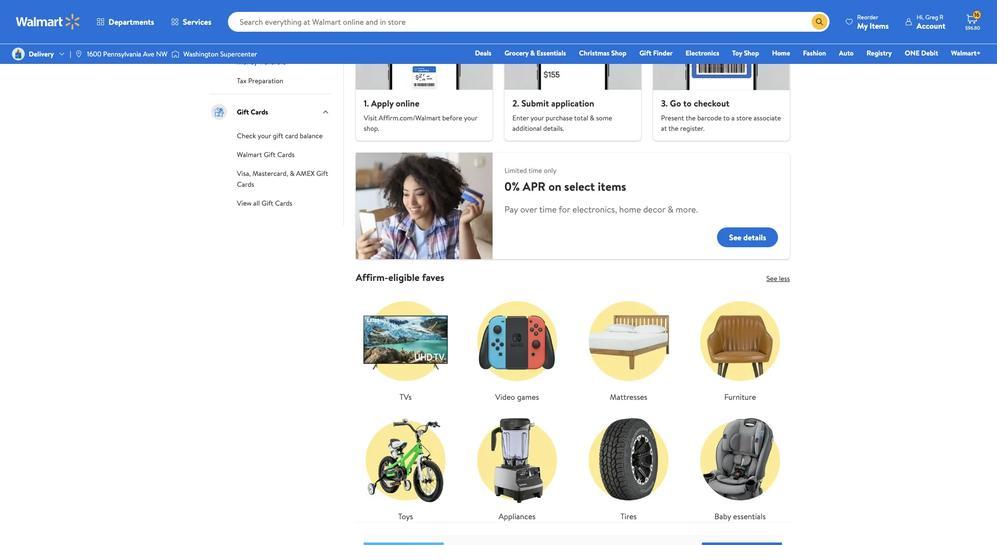 Task type: vqa. For each thing, say whether or not it's contained in the screenshot.


Task type: describe. For each thing, give the bounding box(es) containing it.
& inside "link"
[[262, 19, 267, 29]]

money transfers link
[[237, 56, 286, 67]]

associate
[[754, 113, 781, 123]]

decor
[[643, 203, 666, 216]]

cards inside visa, mastercard, & amex gift cards
[[237, 179, 254, 189]]

1 horizontal spatial the
[[686, 113, 696, 123]]

registry link
[[862, 48, 897, 58]]

pay
[[505, 203, 518, 216]]

grocery & essentials link
[[500, 48, 571, 58]]

washington
[[183, 49, 219, 59]]

essentials
[[537, 48, 566, 58]]

check your gift card balance link
[[237, 130, 323, 141]]

one debit link
[[901, 48, 943, 58]]

tvs link
[[356, 292, 456, 403]]

departments button
[[88, 10, 163, 34]]

& inside '2. submit application enter your purchase total & some additional details.'
[[590, 113, 595, 123]]

reorder
[[858, 13, 879, 21]]

check your gift card balance
[[237, 131, 323, 141]]

apr
[[523, 178, 546, 195]]

one debit
[[905, 48, 939, 58]]

furniture
[[725, 392, 756, 403]]

walmart+ link
[[947, 48, 986, 58]]

auto
[[839, 48, 854, 58]]

gift finder link
[[635, 48, 677, 58]]

more.
[[676, 203, 698, 216]]

tires link
[[579, 411, 679, 523]]

cash
[[299, 19, 313, 29]]

withdraw
[[268, 19, 297, 29]]

fashion link
[[799, 48, 831, 58]]

money for money orders
[[237, 38, 257, 48]]

my
[[858, 20, 868, 31]]

3. go to checkout list item
[[647, 13, 796, 141]]

cards up check
[[251, 107, 268, 117]]

1600
[[87, 49, 102, 59]]

preparation
[[248, 76, 283, 86]]

on
[[549, 178, 562, 195]]

registry
[[867, 48, 892, 58]]

1. apply online list item
[[350, 13, 499, 141]]

details
[[744, 232, 766, 243]]

reorder my items
[[858, 13, 889, 31]]

account
[[917, 20, 946, 31]]

toy shop link
[[728, 48, 764, 58]]

gift
[[273, 131, 283, 141]]

walmart gift cards link
[[237, 149, 295, 160]]

baby essentials
[[715, 511, 766, 522]]

go
[[670, 97, 681, 109]]

mastercard,
[[253, 169, 288, 178]]

|
[[70, 49, 71, 59]]

home link
[[768, 48, 795, 58]]

deals
[[475, 48, 492, 58]]

gift up mastercard,
[[264, 150, 276, 160]]

christmas
[[579, 48, 610, 58]]

washington supercenter
[[183, 49, 257, 59]]

manage your finances while you shop. pay bills and more from six am to eleven pm. find a store. image
[[364, 543, 782, 545]]

video games
[[495, 392, 539, 403]]

see less
[[767, 274, 790, 284]]

hi, greg r account
[[917, 13, 946, 31]]

tvs
[[400, 392, 412, 403]]

deals link
[[471, 48, 496, 58]]

checkout
[[694, 97, 730, 109]]

walmart+
[[952, 48, 981, 58]]

gift inside "link"
[[640, 48, 652, 58]]

enter
[[513, 113, 529, 123]]

at
[[661, 124, 667, 133]]

grocery
[[505, 48, 529, 58]]

toys link
[[356, 411, 456, 523]]

register.
[[680, 124, 705, 133]]

 image for delivery
[[12, 48, 25, 60]]

home
[[619, 203, 641, 216]]

services button
[[163, 10, 220, 34]]

shop for christmas shop
[[611, 48, 627, 58]]

transfers
[[259, 57, 286, 67]]

view all gift cards link
[[237, 197, 293, 208]]

pay over time for electronics, home decor & more.
[[505, 203, 698, 216]]

walmart gift cards
[[237, 150, 295, 160]]

& left more.
[[668, 203, 674, 216]]

gift right "all"
[[262, 198, 273, 208]]

purchase
[[546, 113, 573, 123]]

card
[[285, 131, 298, 141]]

toy shop
[[732, 48, 759, 58]]

money for money transfers
[[237, 57, 257, 67]]

3.
[[661, 97, 668, 109]]

less
[[779, 274, 790, 284]]

see less button
[[767, 274, 790, 284]]

3. go to checkout present the barcode to a store associate at the register.
[[661, 97, 781, 133]]

baby
[[715, 511, 731, 522]]

see for see less
[[767, 274, 778, 284]]

faves
[[422, 271, 445, 284]]

view all gift cards
[[237, 198, 293, 208]]

tax preparation
[[237, 76, 283, 86]]

affirm.com/walmart
[[379, 113, 441, 123]]

eligible
[[388, 271, 420, 284]]

all
[[253, 198, 260, 208]]

& inside visa, mastercard, & amex gift cards
[[290, 169, 295, 178]]



Task type: locate. For each thing, give the bounding box(es) containing it.
pennsylvania
[[103, 49, 141, 59]]

hi,
[[917, 13, 924, 21]]

2 list from the top
[[350, 284, 796, 523]]

money
[[237, 38, 257, 48], [237, 57, 257, 67]]

1 vertical spatial the
[[669, 124, 679, 133]]

& right deposit on the left top of the page
[[262, 19, 267, 29]]

video
[[495, 392, 515, 403]]

your up additional
[[531, 113, 544, 123]]

list
[[350, 13, 796, 141], [350, 284, 796, 523]]

1 vertical spatial list
[[350, 284, 796, 523]]

list containing tvs
[[350, 284, 796, 523]]

the up register. on the top
[[686, 113, 696, 123]]

visa, mastercard, & amex gift cards link
[[237, 168, 328, 189]]

items
[[598, 178, 626, 195]]

before
[[442, 113, 462, 123]]

details.
[[544, 124, 564, 133]]

the right at on the top
[[669, 124, 679, 133]]

1 horizontal spatial to
[[724, 113, 730, 123]]

shop right the christmas
[[611, 48, 627, 58]]

mattresses link
[[579, 292, 679, 403]]

cards down visa,
[[237, 179, 254, 189]]

 image
[[12, 48, 25, 60], [171, 49, 179, 59]]

1 vertical spatial see
[[767, 274, 778, 284]]

your right before
[[464, 113, 478, 123]]

0 vertical spatial see
[[729, 232, 742, 243]]

0 vertical spatial time
[[529, 166, 542, 176]]

1 horizontal spatial shop
[[744, 48, 759, 58]]

delivery
[[29, 49, 54, 59]]

money up tax
[[237, 57, 257, 67]]

0 vertical spatial money
[[237, 38, 257, 48]]

2.
[[513, 97, 519, 109]]

gift cards image
[[209, 102, 229, 122]]

some
[[596, 113, 612, 123]]

2. submit application list item
[[499, 13, 647, 141]]

online
[[396, 97, 420, 109]]

electronics
[[686, 48, 720, 58]]

0 horizontal spatial your
[[258, 131, 271, 141]]

1. apply online visit affirm.com/walmart before your shop.
[[364, 97, 478, 133]]

money up supercenter on the left
[[237, 38, 257, 48]]

toy
[[732, 48, 743, 58]]

time inside limited time only 0% apr on select items
[[529, 166, 542, 176]]

video games link
[[467, 292, 567, 403]]

one
[[905, 48, 920, 58]]

see left details
[[729, 232, 742, 243]]

deposit & withdraw cash
[[237, 19, 313, 29]]

appliances
[[499, 511, 536, 522]]

see inside 'button'
[[729, 232, 742, 243]]

 image
[[75, 50, 83, 58]]

christmas shop
[[579, 48, 627, 58]]

home
[[772, 48, 791, 58]]

furniture link
[[691, 292, 790, 403]]

2 money from the top
[[237, 57, 257, 67]]

money orders
[[237, 38, 280, 48]]

0 horizontal spatial  image
[[12, 48, 25, 60]]

gift right gift cards image
[[237, 107, 249, 117]]

limited
[[505, 166, 527, 176]]

&
[[262, 19, 267, 29], [530, 48, 535, 58], [590, 113, 595, 123], [290, 169, 295, 178], [668, 203, 674, 216]]

ave
[[143, 49, 154, 59]]

0 vertical spatial the
[[686, 113, 696, 123]]

additional
[[513, 124, 542, 133]]

your inside '2. submit application enter your purchase total & some additional details.'
[[531, 113, 544, 123]]

cards down visa, mastercard, & amex gift cards on the left top
[[275, 198, 293, 208]]

1 horizontal spatial  image
[[171, 49, 179, 59]]

auto link
[[835, 48, 859, 58]]

1 vertical spatial time
[[539, 203, 557, 216]]

christmas shop link
[[575, 48, 631, 58]]

appliances link
[[467, 411, 567, 523]]

to left a
[[724, 113, 730, 123]]

0 horizontal spatial the
[[669, 124, 679, 133]]

affirm-eligible faves
[[356, 271, 445, 284]]

finder
[[653, 48, 673, 58]]

your inside 1. apply online visit affirm.com/walmart before your shop.
[[464, 113, 478, 123]]

items
[[870, 20, 889, 31]]

store
[[737, 113, 752, 123]]

shop for toy shop
[[744, 48, 759, 58]]

gift cards
[[237, 107, 268, 117]]

view
[[237, 198, 252, 208]]

check
[[237, 131, 256, 141]]

gift
[[640, 48, 652, 58], [237, 107, 249, 117], [264, 150, 276, 160], [316, 169, 328, 178], [262, 198, 273, 208]]

& left amex
[[290, 169, 295, 178]]

gift inside visa, mastercard, & amex gift cards
[[316, 169, 328, 178]]

see left less
[[767, 274, 778, 284]]

shop right toy in the right top of the page
[[744, 48, 759, 58]]

1 shop from the left
[[611, 48, 627, 58]]

list containing 1. apply online
[[350, 13, 796, 141]]

r
[[940, 13, 944, 21]]

shop.
[[364, 124, 379, 133]]

1 vertical spatial money
[[237, 57, 257, 67]]

0 vertical spatial to
[[684, 97, 692, 109]]

baby essentials link
[[691, 411, 790, 523]]

1 vertical spatial to
[[724, 113, 730, 123]]

cards
[[251, 107, 268, 117], [277, 150, 295, 160], [237, 179, 254, 189], [275, 198, 293, 208]]

departments
[[109, 16, 154, 27]]

& right the total
[[590, 113, 595, 123]]

money transfers
[[237, 57, 286, 67]]

a
[[732, 113, 735, 123]]

nw
[[156, 49, 168, 59]]

see for see details
[[729, 232, 742, 243]]

gift finder
[[640, 48, 673, 58]]

2. submit application enter your purchase total & some additional details.
[[513, 97, 612, 133]]

cards down card
[[277, 150, 295, 160]]

only
[[544, 166, 557, 176]]

electronics link
[[681, 48, 724, 58]]

 image for washington supercenter
[[171, 49, 179, 59]]

clear search field text image
[[800, 18, 808, 26]]

essentials
[[733, 511, 766, 522]]

debit
[[922, 48, 939, 58]]

apply
[[371, 97, 394, 109]]

see
[[729, 232, 742, 243], [767, 274, 778, 284]]

2 horizontal spatial your
[[531, 113, 544, 123]]

services
[[183, 16, 212, 27]]

1600 pennsylvania ave nw
[[87, 49, 168, 59]]

supercenter
[[220, 49, 257, 59]]

 image left delivery in the left top of the page
[[12, 48, 25, 60]]

time left only
[[529, 166, 542, 176]]

walmart image
[[16, 14, 80, 30]]

& right grocery
[[530, 48, 535, 58]]

 image right nw
[[171, 49, 179, 59]]

to right go
[[684, 97, 692, 109]]

1 list from the top
[[350, 13, 796, 141]]

toys
[[398, 511, 413, 522]]

barcode
[[698, 113, 722, 123]]

1.
[[364, 97, 369, 109]]

Search search field
[[228, 12, 830, 32]]

mattresses
[[610, 392, 648, 403]]

to
[[684, 97, 692, 109], [724, 113, 730, 123]]

search icon image
[[816, 18, 824, 26]]

1 horizontal spatial see
[[767, 274, 778, 284]]

2 shop from the left
[[744, 48, 759, 58]]

tax
[[237, 76, 247, 86]]

visa, mastercard, & amex gift cards
[[237, 169, 328, 189]]

time left for
[[539, 203, 557, 216]]

walmart
[[237, 150, 262, 160]]

see details
[[729, 232, 766, 243]]

gift right amex
[[316, 169, 328, 178]]

your left gift
[[258, 131, 271, 141]]

select
[[565, 178, 595, 195]]

Walmart Site-Wide search field
[[228, 12, 830, 32]]

0 horizontal spatial to
[[684, 97, 692, 109]]

present
[[661, 113, 684, 123]]

0 vertical spatial list
[[350, 13, 796, 141]]

1 horizontal spatial your
[[464, 113, 478, 123]]

visit
[[364, 113, 377, 123]]

gift left finder at the right top of the page
[[640, 48, 652, 58]]

0 horizontal spatial shop
[[611, 48, 627, 58]]

1 money from the top
[[237, 38, 257, 48]]

tax preparation link
[[237, 75, 283, 86]]

0 horizontal spatial see
[[729, 232, 742, 243]]



